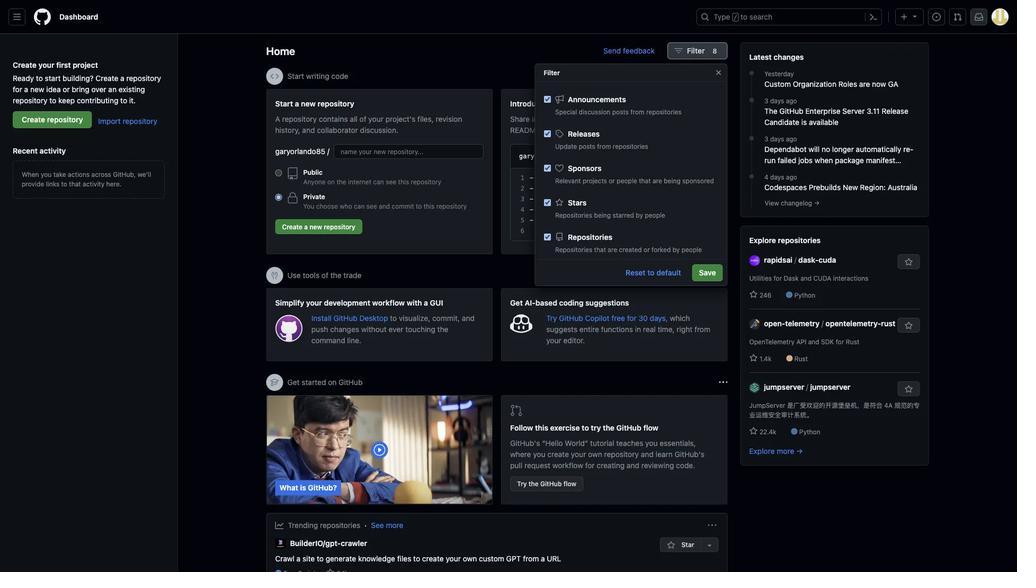 Task type: locate. For each thing, give the bounding box(es) containing it.
0 vertical spatial activity
[[40, 146, 66, 155]]

1 horizontal spatial being
[[664, 177, 681, 184]]

which inside which suggests entire functions in real time, right from your editor.
[[670, 314, 690, 322]]

days inside 3 days ago the github enterprise server 3.11 release candidate is available
[[770, 97, 784, 104]]

repository down who
[[324, 223, 355, 231]]

changes inside 3 days ago dependabot will no longer automatically re- run failed jobs when package manifest changes
[[765, 167, 794, 176]]

get started on github
[[287, 378, 363, 387]]

in left real
[[635, 325, 641, 334]]

0 vertical spatial explore
[[750, 236, 776, 245]]

codespaces prebuilds new region: australia link
[[765, 182, 920, 193]]

real
[[643, 325, 656, 334]]

3 inside 3 days ago dependabot will no longer automatically re- run failed jobs when package manifest changes
[[765, 135, 769, 143]]

3 up the
[[765, 97, 769, 104]]

dependabot
[[765, 145, 807, 153]]

1 explore from the top
[[750, 236, 776, 245]]

days,
[[650, 314, 668, 322]]

规范的专
[[895, 402, 920, 409]]

new inside create your first project ready to start building? create a repository for a new idea or bring over an existing repository to keep contributing to it.
[[30, 85, 44, 94]]

3 ago from the top
[[786, 173, 798, 181]]

days for the
[[770, 97, 784, 104]]

0 vertical spatial why am i seeing this? image
[[719, 72, 728, 81]]

on for github
[[328, 378, 337, 387]]

1 vertical spatial try
[[517, 480, 527, 488]]

·
[[365, 521, 367, 530]]

2 vertical spatial people
[[682, 246, 702, 253]]

1 vertical spatial start
[[275, 99, 293, 108]]

github?
[[308, 484, 337, 492]]

and right commit, at the bottom of page
[[462, 314, 475, 322]]

based
[[536, 298, 558, 307]]

a
[[120, 74, 124, 82], [24, 85, 28, 94], [295, 99, 299, 108], [595, 99, 599, 108], [664, 114, 668, 123], [304, 223, 308, 231], [424, 298, 428, 307], [297, 554, 301, 563], [541, 554, 545, 563]]

repository right commit
[[437, 202, 467, 210]]

to left start
[[36, 74, 43, 82]]

by right starred
[[636, 211, 643, 219]]

star image down the utilities
[[750, 290, 758, 299]]

of inside share information about yourself by creating a profile readme, which appears at the top of your profile page.
[[631, 126, 638, 134]]

for left dask at the top right
[[774, 275, 782, 282]]

import repository
[[98, 117, 157, 125]]

the right try
[[603, 424, 615, 432]]

1
[[521, 174, 525, 182]]

i'm right the 🌱
[[548, 196, 559, 203]]

1 vertical spatial get
[[287, 378, 300, 387]]

3 days ago the github enterprise server 3.11 release candidate is available
[[765, 97, 909, 126]]

2 dot fill image from the top
[[748, 172, 756, 181]]

dashboard
[[59, 12, 98, 21]]

to right reset
[[648, 268, 655, 277]]

0 vertical spatial are
[[860, 79, 870, 88]]

on for the
[[327, 178, 335, 185]]

command palette image
[[870, 13, 878, 21]]

1 vertical spatial more
[[386, 521, 404, 530]]

this right commit
[[424, 202, 435, 210]]

create a new repository button
[[275, 219, 362, 234]]

0 vertical spatial repositories
[[555, 211, 592, 219]]

0 horizontal spatial being
[[594, 211, 611, 219]]

ago for is
[[786, 97, 797, 104]]

days for codespaces
[[771, 173, 785, 181]]

0 vertical spatial github's
[[510, 439, 540, 448]]

0 horizontal spatial repo image
[[286, 167, 299, 180]]

see inside public anyone on the internet can see this repository
[[386, 178, 396, 185]]

create up an
[[96, 74, 118, 82]]

profile left the page.
[[657, 126, 679, 134]]

1 horizontal spatial which
[[670, 314, 690, 322]]

garyorlando85 inside introduce yourself with a profile readme element
[[519, 153, 569, 160]]

1 - 👋 hi, i'm @garyorlando85 2 - 👀 i'm interested in ... 3 - 🌱 i'm currently learning ... 4 - 💞️ i'm looking to collaborate on ... 5 - 📫 how to reach me ... 6
[[521, 174, 674, 235]]

1 horizontal spatial rust
[[846, 338, 860, 346]]

tools image
[[271, 271, 279, 280]]

and right the api
[[809, 338, 820, 346]]

code image
[[271, 72, 279, 81]]

recent activity
[[13, 146, 66, 155]]

repo image down how
[[555, 233, 564, 241]]

1 horizontal spatial in
[[635, 325, 641, 334]]

sdk
[[821, 338, 834, 346]]

to inside when you take actions across github, we'll provide links to that activity here.
[[61, 180, 67, 188]]

days inside 3 days ago dependabot will no longer automatically re- run failed jobs when package manifest changes
[[770, 135, 784, 143]]

garyorlando85 inside "create a new repository" element
[[275, 147, 325, 156]]

2 vertical spatial or
[[644, 246, 650, 253]]

0 vertical spatial git pull request image
[[954, 13, 962, 21]]

star image
[[555, 198, 564, 207], [750, 290, 758, 299], [750, 427, 758, 436], [667, 541, 676, 550]]

candidate
[[765, 118, 800, 126]]

1 vertical spatial rust
[[795, 355, 808, 362]]

2 explore from the top
[[750, 447, 775, 455]]

idea
[[46, 85, 61, 94]]

to down idea
[[49, 96, 56, 105]]

git pull request image
[[954, 13, 962, 21], [510, 404, 523, 417]]

by right forked
[[673, 246, 680, 253]]

0 vertical spatial this
[[398, 178, 409, 185]]

1 vertical spatial are
[[653, 177, 662, 184]]

and right the history,
[[302, 126, 315, 134]]

on
[[327, 178, 335, 185], [651, 206, 659, 214], [328, 378, 337, 387]]

simplify your development workflow with a gui element
[[266, 288, 493, 361]]

github's up where
[[510, 439, 540, 448]]

0 vertical spatial with
[[578, 99, 593, 108]]

repository inside public anyone on the internet can see this repository
[[411, 178, 441, 185]]

0 vertical spatial more
[[777, 447, 795, 455]]

on right collaborate
[[651, 206, 659, 214]]

1 vertical spatial can
[[354, 202, 365, 210]]

0 horizontal spatial with
[[407, 298, 422, 307]]

more down 业运维安全审计系统。
[[777, 447, 795, 455]]

from inside which suggests entire functions in real time, right from your editor.
[[695, 325, 711, 334]]

2 why am i seeing this? image from the top
[[719, 271, 728, 280]]

start inside "create a new repository" element
[[275, 99, 293, 108]]

create down "hello
[[548, 450, 569, 459]]

/ for garyorlando85
[[327, 147, 330, 156]]

at
[[596, 126, 603, 134]]

rapidsai / dask-cuda
[[764, 255, 836, 264]]

this inside public anyone on the internet can see this repository
[[398, 178, 409, 185]]

free
[[612, 314, 625, 322]]

which down information
[[545, 126, 565, 134]]

0 horizontal spatial filter
[[544, 69, 560, 76]]

1 horizontal spatial get
[[510, 298, 523, 307]]

github inside 3 days ago the github enterprise server 3.11 release candidate is available
[[780, 107, 804, 115]]

posts down releases
[[579, 143, 595, 150]]

3 - from the top
[[530, 196, 534, 203]]

create for create a new repository
[[282, 223, 303, 231]]

automatically
[[856, 145, 902, 153]]

1 vertical spatial workflow
[[553, 461, 583, 470]]

0 vertical spatial ago
[[786, 97, 797, 104]]

the inside to visualize, commit, and push changes without ever touching the command line.
[[438, 325, 449, 334]]

1 vertical spatial people
[[645, 211, 665, 219]]

of
[[360, 114, 367, 123], [631, 126, 638, 134], [322, 271, 329, 280]]

3 inside 3 days ago the github enterprise server 3.11 release candidate is available
[[765, 97, 769, 104]]

repositories for repositories
[[555, 246, 592, 253]]

close menu image
[[715, 68, 723, 77]]

files,
[[418, 114, 434, 123]]

see right who
[[367, 202, 377, 210]]

2 vertical spatial changes
[[330, 325, 359, 334]]

try inside get ai-based coding suggestions element
[[547, 314, 557, 322]]

- left the 📫
[[530, 217, 534, 224]]

1 horizontal spatial create
[[548, 450, 569, 459]]

1 dot fill image from the top
[[748, 96, 756, 104]]

workflow inside github's "hello world" tutorial teaches you essentials, where you create your own repository and learn github's pull request workflow for creating and reviewing code.
[[553, 461, 583, 470]]

private you choose who can see and commit to this repository
[[303, 193, 467, 210]]

more
[[777, 447, 795, 455], [386, 521, 404, 530]]

... up learning
[[617, 185, 628, 192]]

- left "💞️"
[[530, 206, 534, 214]]

pull
[[510, 461, 523, 470]]

0 vertical spatial is
[[802, 118, 807, 126]]

explore element
[[741, 42, 929, 572]]

or inside create your first project ready to start building? create a repository for a new idea or bring over an existing repository to keep contributing to it.
[[63, 85, 70, 94]]

rust down the api
[[795, 355, 808, 362]]

issue opened image
[[933, 13, 941, 21]]

Repository name text field
[[334, 144, 484, 159]]

1 horizontal spatial flow
[[644, 424, 659, 432]]

dashboard link
[[55, 8, 103, 25]]

1 horizontal spatial by
[[636, 211, 643, 219]]

take
[[53, 171, 66, 178]]

garyorlando85 up heart icon
[[519, 153, 569, 160]]

2 vertical spatial why am i seeing this? image
[[719, 378, 728, 387]]

1 vertical spatial readme
[[575, 153, 598, 160]]

1 vertical spatial which
[[670, 314, 690, 322]]

ago inside 4 days ago codespaces prebuilds new region: australia
[[786, 173, 798, 181]]

0 horizontal spatial more
[[386, 521, 404, 530]]

days for dependabot
[[770, 135, 784, 143]]

0 vertical spatial creating
[[634, 114, 662, 123]]

or
[[63, 85, 70, 94], [609, 177, 615, 184], [644, 246, 650, 253]]

the left internet
[[337, 178, 346, 185]]

1 vertical spatial see
[[367, 202, 377, 210]]

python
[[795, 291, 816, 299], [800, 428, 821, 436]]

1 horizontal spatial or
[[609, 177, 615, 184]]

0 vertical spatial create
[[548, 450, 569, 459]]

none submit inside introduce yourself with a profile readme element
[[676, 149, 710, 164]]

1 vertical spatial this
[[424, 202, 435, 210]]

1 vertical spatial is
[[300, 484, 306, 492]]

by
[[624, 114, 632, 123], [636, 211, 643, 219], [673, 246, 680, 253]]

what is github? image
[[267, 396, 492, 504]]

1 horizontal spatial activity
[[83, 180, 105, 188]]

push
[[311, 325, 328, 334]]

star this repository image
[[905, 258, 913, 267], [905, 322, 913, 330]]

0 horizontal spatial creating
[[597, 461, 625, 470]]

None checkbox
[[544, 96, 551, 103], [544, 165, 551, 172], [544, 199, 551, 206], [544, 96, 551, 103], [544, 165, 551, 172], [544, 199, 551, 206]]

github's up code.
[[675, 450, 705, 459]]

and inside a repository contains all of your project's files, revision history, and collaborator discussion.
[[302, 126, 315, 134]]

your inside github's "hello world" tutorial teaches you essentials, where you create your own repository and learn github's pull request workflow for creating and reviewing code.
[[571, 450, 586, 459]]

1 horizontal spatial see
[[386, 178, 396, 185]]

4 down run
[[765, 173, 769, 181]]

repository down it.
[[123, 117, 157, 125]]

start
[[45, 74, 61, 82]]

public anyone on the internet can see this repository
[[303, 169, 441, 185]]

is left available
[[802, 118, 807, 126]]

dot fill image
[[748, 69, 756, 77], [748, 134, 756, 143]]

2 dot fill image from the top
[[748, 134, 756, 143]]

explore repositories navigation
[[741, 226, 929, 466]]

github up candidate
[[780, 107, 804, 115]]

star image left stars
[[555, 198, 564, 207]]

view changelog → link
[[765, 199, 820, 207]]

repo image left public
[[286, 167, 299, 180]]

own inside github's "hello world" tutorial teaches you essentials, where you create your own repository and learn github's pull request workflow for creating and reviewing code.
[[588, 450, 602, 459]]

1 vertical spatial →
[[797, 447, 803, 455]]

why am i seeing this? image for introduce yourself with a profile readme
[[719, 72, 728, 81]]

2 horizontal spatial people
[[682, 246, 702, 253]]

2 vertical spatial on
[[328, 378, 337, 387]]

your up start
[[38, 60, 54, 69]]

relevant projects or people that are being sponsored
[[555, 177, 714, 184]]

that up collaborate
[[639, 177, 651, 184]]

days inside 4 days ago codespaces prebuilds new region: australia
[[771, 173, 785, 181]]

or left forked
[[644, 246, 650, 253]]

0 horizontal spatial jumpserver
[[764, 383, 805, 391]]

0 vertical spatial or
[[63, 85, 70, 94]]

/ for type
[[734, 14, 738, 21]]

posts up top
[[612, 108, 629, 116]]

can inside public anyone on the internet can see this repository
[[373, 178, 384, 185]]

new
[[30, 85, 44, 94], [301, 99, 316, 108], [310, 223, 322, 231]]

0 horizontal spatial flow
[[564, 480, 577, 488]]

people up learning
[[617, 177, 637, 184]]

star image
[[750, 354, 758, 362], [326, 569, 335, 572]]

heart image
[[555, 164, 564, 172]]

dot fill image for the github enterprise server 3.11 release candidate is available
[[748, 96, 756, 104]]

no
[[822, 145, 831, 153]]

get right mortar board icon
[[287, 378, 300, 387]]

0 vertical spatial new
[[30, 85, 44, 94]]

python down utilities for dask and cuda interactions
[[795, 291, 816, 299]]

get for get ai-based coding suggestions
[[510, 298, 523, 307]]

create down lock icon at the top left
[[282, 223, 303, 231]]

ago inside 3 days ago the github enterprise server 3.11 release candidate is available
[[786, 97, 797, 104]]

1 vertical spatial ago
[[786, 135, 797, 143]]

1 horizontal spatial creating
[[634, 114, 662, 123]]

0 vertical spatial star image
[[750, 354, 758, 362]]

for down ready
[[13, 85, 22, 94]]

create up ready
[[13, 60, 37, 69]]

→ inside explore repositories navigation
[[797, 447, 803, 455]]

create inside button
[[282, 223, 303, 231]]

editor.
[[564, 336, 585, 345]]

1 horizontal spatial this
[[424, 202, 435, 210]]

site
[[303, 554, 315, 563]]

region:
[[860, 183, 886, 192]]

on inside 1 - 👋 hi, i'm @garyorlando85 2 - 👀 i'm interested in ... 3 - 🌱 i'm currently learning ... 4 - 💞️ i'm looking to collaborate on ... 5 - 📫 how to reach me ... 6
[[651, 206, 659, 214]]

feed item heading menu image
[[708, 521, 717, 530]]

dot fill image for custom organization roles are now ga
[[748, 69, 756, 77]]

0 horizontal spatial can
[[354, 202, 365, 210]]

0 horizontal spatial readme
[[575, 153, 598, 160]]

projects
[[583, 177, 607, 184]]

for right sdk
[[836, 338, 844, 346]]

... up collaborate
[[636, 196, 647, 203]]

1 vertical spatial python
[[800, 428, 821, 436]]

repository inside a repository contains all of your project's files, revision history, and collaborator discussion.
[[282, 114, 317, 123]]

22.4k
[[758, 428, 777, 436]]

None radio
[[275, 170, 282, 176], [275, 194, 282, 201], [275, 170, 282, 176], [275, 194, 282, 201]]

which up right
[[670, 314, 690, 322]]

own left custom at left bottom
[[463, 554, 477, 563]]

get ai-based coding suggestions
[[510, 298, 629, 307]]

notifications image
[[975, 13, 984, 21]]

install
[[311, 314, 332, 322]]

/ right type at the top of page
[[734, 14, 738, 21]]

update posts from repositories
[[555, 143, 648, 150]]

flow down world"
[[564, 480, 577, 488]]

when
[[815, 156, 833, 165]]

starred
[[613, 211, 634, 219]]

/ for jumpserver
[[807, 383, 809, 391]]

1 ago from the top
[[786, 97, 797, 104]]

codespaces
[[765, 183, 807, 192]]

- left 👀
[[530, 185, 534, 192]]

of right tools
[[322, 271, 329, 280]]

try the github flow element
[[501, 395, 728, 505]]

2 jumpserver from the left
[[811, 383, 851, 391]]

python for dask-
[[795, 291, 816, 299]]

2 star this repository image from the top
[[905, 322, 913, 330]]

more right see
[[386, 521, 404, 530]]

enterprise
[[806, 107, 841, 115]]

discussion
[[579, 108, 610, 116]]

2 vertical spatial this
[[535, 424, 549, 432]]

a
[[275, 114, 280, 123]]

ago inside 3 days ago dependabot will no longer automatically re- run failed jobs when package manifest changes
[[786, 135, 797, 143]]

create for create repository
[[22, 115, 45, 124]]

what
[[280, 484, 298, 492]]

forked
[[652, 246, 671, 253]]

graph image
[[275, 521, 284, 530]]

@jumpserver profile image
[[750, 383, 760, 393]]

repository up the history,
[[282, 114, 317, 123]]

0 vertical spatial get
[[510, 298, 523, 307]]

repo image
[[286, 167, 299, 180], [555, 233, 564, 241]]

crawl
[[275, 554, 295, 563]]

2 ago from the top
[[786, 135, 797, 143]]

commit
[[392, 202, 414, 210]]

package
[[835, 156, 864, 165]]

repository down teaches
[[604, 450, 639, 459]]

ago down custom
[[786, 97, 797, 104]]

to inside the private you choose who can see and commit to this repository
[[416, 202, 422, 210]]

this inside the private you choose who can see and commit to this repository
[[424, 202, 435, 210]]

2 vertical spatial 3
[[521, 196, 525, 203]]

is right the what
[[300, 484, 306, 492]]

1 vertical spatial yourself
[[595, 114, 622, 123]]

dot fill image
[[748, 96, 756, 104], [748, 172, 756, 181]]

discussion.
[[360, 126, 399, 134]]

menu containing announcements
[[536, 86, 727, 366]]

1 dot fill image from the top
[[748, 69, 756, 77]]

repositories down top
[[613, 143, 648, 150]]

None checkbox
[[544, 130, 551, 137], [544, 234, 551, 241], [544, 130, 551, 137], [544, 234, 551, 241]]

python for jumpserver
[[800, 428, 821, 436]]

0 horizontal spatial create
[[422, 554, 444, 563]]

1 vertical spatial git pull request image
[[510, 404, 523, 417]]

4 - from the top
[[530, 206, 534, 214]]

0 vertical spatial yourself
[[547, 99, 576, 108]]

0 vertical spatial workflow
[[372, 298, 405, 307]]

send feedback
[[604, 46, 655, 55]]

3 for the github enterprise server 3.11 release candidate is available
[[765, 97, 769, 104]]

0 horizontal spatial garyorlando85
[[275, 147, 325, 156]]

being right reach
[[594, 211, 611, 219]]

rapidsai
[[764, 255, 793, 264]]

/ inside type / to search
[[734, 14, 738, 21]]

garyorlando85 up public
[[275, 147, 325, 156]]

github up 'suggests'
[[559, 314, 583, 322]]

why am i seeing this? image
[[719, 72, 728, 81], [719, 271, 728, 280], [719, 378, 728, 387]]

star image down "generate"
[[326, 569, 335, 572]]

trending
[[288, 521, 318, 530]]

dot fill image for dependabot will no longer automatically re- run failed jobs when package manifest changes
[[748, 134, 756, 143]]

1 horizontal spatial yourself
[[595, 114, 622, 123]]

1 vertical spatial posts
[[579, 143, 595, 150]]

see up the private you choose who can see and commit to this repository
[[386, 178, 396, 185]]

readme,
[[510, 126, 543, 134]]

explore up @rapidsai profile icon at the right of page
[[750, 236, 776, 245]]

why am i seeing this? image for get ai-based coding suggestions
[[719, 271, 728, 280]]

about
[[573, 114, 593, 123]]

on inside public anyone on the internet can see this repository
[[327, 178, 335, 185]]

for inside github's "hello world" tutorial teaches you essentials, where you create your own repository and learn github's pull request workflow for creating and reviewing code.
[[585, 461, 595, 470]]

the
[[605, 126, 616, 134], [337, 178, 346, 185], [331, 271, 342, 280], [438, 325, 449, 334], [603, 424, 615, 432], [529, 480, 539, 488]]

or right projects
[[609, 177, 615, 184]]

1 vertical spatial dot fill image
[[748, 172, 756, 181]]

→ down prebuilds
[[814, 199, 820, 207]]

menu
[[536, 86, 727, 366]]

an
[[108, 85, 117, 94]]

ago up codespaces
[[786, 173, 798, 181]]

what is github?
[[280, 484, 337, 492]]

new inside create a new repository button
[[310, 223, 322, 231]]

to up ever
[[390, 314, 397, 322]]

request
[[525, 461, 551, 470]]

None submit
[[676, 149, 710, 164]]

1 horizontal spatial star image
[[750, 354, 758, 362]]

1 horizontal spatial jumpserver
[[811, 383, 851, 391]]

use tools of the trade
[[287, 271, 362, 280]]

this up commit
[[398, 178, 409, 185]]

in inside 1 - 👋 hi, i'm @garyorlando85 2 - 👀 i'm interested in ... 3 - 🌱 i'm currently learning ... 4 - 💞️ i'm looking to collaborate on ... 5 - 📫 how to reach me ... 6
[[605, 185, 613, 192]]

git pull request image left notifications image
[[954, 13, 962, 21]]

filter up megaphone icon on the right top of the page
[[544, 69, 560, 76]]

ai-
[[525, 298, 536, 307]]

first
[[56, 60, 71, 69]]

profile up special discussion posts from repositories
[[601, 99, 624, 108]]

in inside which suggests entire functions in real time, right from your editor.
[[635, 325, 641, 334]]

interactions
[[833, 275, 869, 282]]

relevant
[[555, 177, 581, 184]]

for down tutorial
[[585, 461, 595, 470]]

2 vertical spatial repositories
[[555, 246, 592, 253]]

2 vertical spatial ago
[[786, 173, 798, 181]]

choose
[[316, 202, 338, 210]]

essentials,
[[660, 439, 696, 448]]

5 - from the top
[[530, 217, 534, 224]]

3 for dependabot will no longer automatically re- run failed jobs when package manifest changes
[[765, 135, 769, 143]]

→ for explore more →
[[797, 447, 803, 455]]

the inside share information about yourself by creating a profile readme, which appears at the top of your profile page.
[[605, 126, 616, 134]]

stars
[[568, 198, 587, 207]]

to down take
[[61, 180, 67, 188]]

of right all
[[360, 114, 367, 123]]

changes down failed on the top of page
[[765, 167, 794, 176]]

yourself up at
[[595, 114, 622, 123]]

introduce yourself with a profile readme
[[510, 99, 657, 108]]

opentelemetry-
[[826, 319, 882, 328]]

new left idea
[[30, 85, 44, 94]]

garyorlando85 for garyorlando85 /
[[275, 147, 325, 156]]

0 vertical spatial which
[[545, 126, 565, 134]]

your down 'suggests'
[[547, 336, 562, 345]]

yourself inside share information about yourself by creating a profile readme, which appears at the top of your profile page.
[[595, 114, 622, 123]]

1 star this repository image from the top
[[905, 258, 913, 267]]

0 horizontal spatial git pull request image
[[510, 404, 523, 417]]

flow up learn
[[644, 424, 659, 432]]

for left 30
[[627, 314, 637, 322]]

1 horizontal spatial workflow
[[553, 461, 583, 470]]

you up learn
[[646, 439, 658, 448]]

is inside 3 days ago the github enterprise server 3.11 release candidate is available
[[802, 118, 807, 126]]

1 why am i seeing this? image from the top
[[719, 72, 728, 81]]

how
[[548, 217, 559, 224]]

created
[[619, 246, 642, 253]]

0 vertical spatial by
[[624, 114, 632, 123]]

own
[[588, 450, 602, 459], [463, 554, 477, 563]]

star image down opentelemetry
[[750, 354, 758, 362]]

/ inside "create a new repository" element
[[327, 147, 330, 156]]

days
[[770, 97, 784, 104], [770, 135, 784, 143], [771, 173, 785, 181]]



Task type: describe. For each thing, give the bounding box(es) containing it.
line.
[[347, 336, 361, 345]]

homepage image
[[34, 8, 51, 25]]

1 vertical spatial being
[[594, 211, 611, 219]]

0 horizontal spatial activity
[[40, 146, 66, 155]]

releases
[[568, 129, 600, 138]]

writing
[[306, 72, 329, 81]]

1 vertical spatial github's
[[675, 450, 705, 459]]

... right me at top
[[609, 217, 621, 224]]

for inside get ai-based coding suggestions element
[[627, 314, 637, 322]]

your inside which suggests entire functions in real time, right from your editor.
[[547, 336, 562, 345]]

1 jumpserver from the left
[[764, 383, 805, 391]]

0 vertical spatial flow
[[644, 424, 659, 432]]

suggests
[[547, 325, 578, 334]]

to inside try the github flow element
[[582, 424, 589, 432]]

👀
[[538, 185, 544, 192]]

see more link
[[371, 520, 404, 531]]

i'm up how
[[548, 206, 559, 214]]

repo image for public
[[286, 167, 299, 180]]

5
[[521, 217, 525, 224]]

view changelog →
[[765, 199, 820, 207]]

history,
[[275, 126, 300, 134]]

trade
[[344, 271, 362, 280]]

start for start writing code
[[287, 72, 304, 81]]

1 - from the top
[[530, 174, 534, 182]]

and inside the private you choose who can see and commit to this repository
[[379, 202, 390, 210]]

builderio/gpt-crawler
[[290, 539, 367, 548]]

1 horizontal spatial with
[[578, 99, 593, 108]]

appears
[[567, 126, 594, 134]]

github inside simplify your development workflow with a gui element
[[334, 314, 358, 322]]

1 vertical spatial create
[[422, 554, 444, 563]]

repository inside button
[[324, 223, 355, 231]]

star this repository image for open-telemetry / opentelemetry-rust
[[905, 322, 913, 330]]

0 vertical spatial rust
[[846, 338, 860, 346]]

2 vertical spatial by
[[673, 246, 680, 253]]

1 horizontal spatial are
[[653, 177, 662, 184]]

get ai-based coding suggestions element
[[501, 288, 728, 361]]

see inside the private you choose who can see and commit to this repository
[[367, 202, 377, 210]]

a inside share information about yourself by creating a profile readme, which appears at the top of your profile page.
[[664, 114, 668, 123]]

repository up existing
[[126, 74, 161, 82]]

public
[[303, 169, 323, 176]]

activity inside when you take actions across github, we'll provide links to that activity here.
[[83, 180, 105, 188]]

anyone
[[303, 178, 326, 185]]

0 vertical spatial changes
[[774, 52, 804, 61]]

over
[[91, 85, 106, 94]]

repositories inside navigation
[[778, 236, 821, 245]]

actions
[[68, 171, 90, 178]]

custom
[[479, 554, 504, 563]]

for inside create your first project ready to start building? create a repository for a new idea or bring over an existing repository to keep contributing to it.
[[13, 85, 22, 94]]

repository up contains
[[318, 99, 354, 108]]

crawler
[[341, 539, 367, 548]]

github up teaches
[[617, 424, 642, 432]]

mortar board image
[[271, 378, 279, 387]]

to left it.
[[120, 96, 127, 105]]

4 inside 1 - 👋 hi, i'm @garyorlando85 2 - 👀 i'm interested in ... 3 - 🌱 i'm currently learning ... 4 - 💞️ i'm looking to collaborate on ... 5 - 📫 how to reach me ... 6
[[521, 206, 525, 214]]

0 horizontal spatial star image
[[326, 569, 335, 572]]

without
[[361, 325, 387, 334]]

your inside share information about yourself by creating a profile readme, which appears at the top of your profile page.
[[640, 126, 655, 134]]

contributing
[[77, 96, 118, 105]]

... up forked
[[663, 206, 674, 214]]

github's "hello world" tutorial teaches you essentials, where you create your own repository and learn github's pull request workflow for creating and reviewing code.
[[510, 439, 705, 470]]

star this repository image for rapidsai / dask-cuda
[[905, 258, 913, 267]]

code.
[[676, 461, 695, 470]]

repositories for stars
[[555, 211, 592, 219]]

import repository link
[[98, 117, 157, 125]]

special discussion posts from repositories
[[555, 108, 682, 116]]

jumpserver 是广受欢迎的开源堡垒机，是符合 4a 规范的专 业运维安全审计系统。
[[750, 402, 920, 419]]

repositories up the page.
[[646, 108, 682, 116]]

links
[[46, 180, 59, 188]]

new for start
[[301, 99, 316, 108]]

create repository link
[[13, 111, 92, 128]]

ago for failed
[[786, 135, 797, 143]]

2 vertical spatial profile
[[657, 126, 679, 134]]

introduce yourself with a profile readme element
[[501, 89, 728, 254]]

2 horizontal spatial that
[[639, 177, 651, 184]]

follow
[[510, 424, 533, 432]]

explore for explore repositories
[[750, 236, 776, 245]]

→ for view changelog →
[[814, 199, 820, 207]]

reset to default
[[626, 268, 681, 277]]

plus image
[[900, 13, 909, 21]]

the inside public anyone on the internet can see this repository
[[337, 178, 346, 185]]

new
[[843, 183, 858, 192]]

github inside get ai-based coding suggestions element
[[559, 314, 583, 322]]

repositories up builderio/gpt-crawler
[[320, 521, 361, 530]]

new for create
[[310, 223, 322, 231]]

1 vertical spatial or
[[609, 177, 615, 184]]

start a new repository
[[275, 99, 354, 108]]

your inside a repository contains all of your project's files, revision history, and collaborator discussion.
[[369, 114, 384, 123]]

release
[[882, 107, 909, 115]]

changes inside to visualize, commit, and push changes without ever touching the command line.
[[330, 325, 359, 334]]

simplify your development workflow with a gui
[[275, 298, 443, 307]]

revision
[[436, 114, 462, 123]]

command
[[311, 336, 345, 345]]

repository down ready
[[13, 96, 47, 105]]

30
[[639, 314, 648, 322]]

the left trade
[[331, 271, 342, 280]]

git pull request image inside try the github flow element
[[510, 404, 523, 417]]

/ for rapidsai
[[795, 255, 797, 264]]

@rapidsai profile image
[[750, 255, 760, 266]]

a inside button
[[304, 223, 308, 231]]

"hello
[[542, 439, 563, 448]]

cuda
[[819, 255, 836, 264]]

0 vertical spatial filter
[[687, 46, 705, 55]]

simplify
[[275, 298, 304, 307]]

1 vertical spatial flow
[[564, 480, 577, 488]]

0 horizontal spatial rust
[[795, 355, 808, 362]]

to up repo details element
[[413, 554, 420, 563]]

3 inside 1 - 👋 hi, i'm @garyorlando85 2 - 👀 i'm interested in ... 3 - 🌱 i'm currently learning ... 4 - 💞️ i'm looking to collaborate on ... 5 - 📫 how to reach me ... 6
[[521, 196, 525, 203]]

that inside when you take actions across github, we'll provide links to that activity here.
[[69, 180, 81, 188]]

to up me at top
[[594, 206, 601, 214]]

repo details element
[[275, 569, 561, 572]]

where
[[510, 450, 531, 459]]

entire
[[580, 325, 599, 334]]

tag image
[[555, 130, 564, 138]]

what is github? element
[[266, 395, 493, 505]]

1 horizontal spatial git pull request image
[[954, 13, 962, 21]]

private
[[303, 193, 325, 200]]

repository inside the private you choose who can see and commit to this repository
[[437, 202, 467, 210]]

💞️
[[538, 206, 544, 214]]

github,
[[113, 171, 136, 178]]

2 vertical spatial you
[[533, 450, 546, 459]]

i'm down hi, in the top right of the page
[[548, 185, 559, 192]]

0 horizontal spatial yourself
[[547, 99, 576, 108]]

3 why am i seeing this? image from the top
[[719, 378, 728, 387]]

collaborate
[[605, 206, 647, 214]]

0 horizontal spatial is
[[300, 484, 306, 492]]

garyorlando85 for garyorlando85
[[519, 153, 569, 160]]

filter image
[[675, 47, 683, 55]]

start writing code
[[287, 72, 348, 81]]

dot fill image for codespaces prebuilds new region: australia
[[748, 172, 756, 181]]

announcements
[[568, 95, 626, 104]]

reset
[[626, 268, 646, 277]]

github desktop image
[[275, 315, 303, 342]]

you inside when you take actions across github, we'll provide links to that activity here.
[[41, 171, 52, 178]]

creating inside share information about yourself by creating a profile readme, which appears at the top of your profile page.
[[634, 114, 662, 123]]

knowledge
[[358, 554, 395, 563]]

star
[[680, 541, 694, 549]]

1 horizontal spatial people
[[645, 211, 665, 219]]

information
[[532, 114, 571, 123]]

sponsored
[[682, 177, 714, 184]]

workflow inside simplify your development workflow with a gui element
[[372, 298, 405, 307]]

available
[[809, 118, 839, 126]]

your up repo details element
[[446, 554, 461, 563]]

2 horizontal spatial you
[[646, 439, 658, 448]]

copilot
[[585, 314, 610, 322]]

can inside the private you choose who can see and commit to this repository
[[354, 202, 365, 210]]

roles
[[839, 79, 858, 88]]

create for create your first project ready to start building? create a repository for a new idea or bring over an existing repository to keep contributing to it.
[[13, 60, 37, 69]]

internet
[[348, 178, 372, 185]]

the down request
[[529, 480, 539, 488]]

tutorial
[[590, 439, 615, 448]]

star button
[[660, 538, 701, 552]]

you
[[303, 202, 315, 210]]

0 horizontal spatial posts
[[579, 143, 595, 150]]

lock image
[[286, 192, 299, 205]]

1 vertical spatial filter
[[544, 69, 560, 76]]

and right dask at the top right
[[801, 275, 812, 282]]

2 - from the top
[[530, 185, 534, 192]]

0 horizontal spatial of
[[322, 271, 329, 280]]

@builderio profile image
[[275, 539, 286, 549]]

star image down the jumpserver
[[750, 427, 758, 436]]

try for try the github flow
[[517, 480, 527, 488]]

play image
[[373, 444, 386, 456]]

4 inside 4 days ago codespaces prebuilds new region: australia
[[765, 173, 769, 181]]

@open-telemetry profile image
[[750, 319, 760, 330]]

github down request
[[540, 480, 562, 488]]

1 vertical spatial profile
[[670, 114, 692, 123]]

suggestions
[[586, 298, 629, 307]]

2
[[521, 185, 525, 192]]

to inside to visualize, commit, and push changes without ever touching the command line.
[[390, 314, 397, 322]]

triangle down image
[[911, 12, 919, 20]]

existing
[[119, 85, 145, 94]]

explore repositories
[[750, 236, 821, 245]]

to inside button
[[648, 268, 655, 277]]

explore for explore more →
[[750, 447, 775, 455]]

add this repository to a list image
[[706, 541, 714, 550]]

which inside share information about yourself by creating a profile readme, which appears at the top of your profile page.
[[545, 126, 565, 134]]

try for try github copilot free for 30 days,
[[547, 314, 557, 322]]

and up reviewing on the right bottom of the page
[[641, 450, 654, 459]]

1 vertical spatial by
[[636, 211, 643, 219]]

1 horizontal spatial posts
[[612, 108, 629, 116]]

6
[[521, 227, 525, 235]]

repository inside github's "hello world" tutorial teaches you essentials, where you create your own repository and learn github's pull request workflow for creating and reviewing code.
[[604, 450, 639, 459]]

start for start a new repository
[[275, 99, 293, 108]]

1 horizontal spatial readme
[[626, 99, 657, 108]]

are inside the yesterday custom organization roles are now ga
[[860, 79, 870, 88]]

to left "search"
[[741, 12, 748, 21]]

your inside create your first project ready to start building? create a repository for a new idea or bring over an existing repository to keep contributing to it.
[[38, 60, 54, 69]]

keep
[[58, 96, 75, 105]]

1 horizontal spatial that
[[594, 246, 606, 253]]

by inside share information about yourself by creating a profile readme, which appears at the top of your profile page.
[[624, 114, 632, 123]]

this inside try the github flow element
[[535, 424, 549, 432]]

prebuilds
[[809, 183, 841, 192]]

0 vertical spatial people
[[617, 177, 637, 184]]

📫
[[538, 217, 544, 224]]

ga
[[888, 79, 899, 88]]

create a new repository
[[282, 223, 355, 231]]

more inside explore repositories navigation
[[777, 447, 795, 455]]

currently
[[563, 196, 598, 203]]

open-telemetry / opentelemetry-rust
[[764, 319, 896, 328]]

when
[[22, 171, 39, 178]]

here.
[[106, 180, 122, 188]]

learn
[[656, 450, 673, 459]]

of inside a repository contains all of your project's files, revision history, and collaborator discussion.
[[360, 114, 367, 123]]

megaphone image
[[555, 95, 564, 104]]

longer
[[833, 145, 854, 153]]

to right site
[[317, 554, 324, 563]]

teaches
[[617, 439, 644, 448]]

and inside to visualize, commit, and push changes without ever touching the command line.
[[462, 314, 475, 322]]

i'm down heart icon
[[563, 174, 575, 182]]

/ up sdk
[[822, 319, 824, 328]]

get for get started on github
[[287, 378, 300, 387]]

url
[[547, 554, 561, 563]]

0 vertical spatial profile
[[601, 99, 624, 108]]

send
[[604, 46, 621, 55]]

1 vertical spatial repositories
[[568, 233, 612, 241]]

2 vertical spatial are
[[608, 246, 617, 253]]

try github copilot free for 30 days, link
[[547, 314, 670, 322]]

jobs
[[799, 156, 813, 165]]

generate
[[326, 554, 356, 563]]

create a new repository element
[[275, 98, 484, 238]]

repositories that are created or forked by people
[[555, 246, 702, 253]]

star image inside button
[[667, 541, 676, 550]]

creating inside github's "hello world" tutorial teaches you essentials, where you create your own repository and learn github's pull request workflow for creating and reviewing code.
[[597, 461, 625, 470]]

your up install
[[306, 298, 322, 307]]

right
[[677, 325, 693, 334]]

create inside github's "hello world" tutorial teaches you essentials, where you create your own repository and learn github's pull request workflow for creating and reviewing code.
[[548, 450, 569, 459]]

we'll
[[138, 171, 151, 178]]

time,
[[658, 325, 675, 334]]

gui
[[430, 298, 443, 307]]

repository down keep
[[47, 115, 83, 124]]

to right how
[[563, 217, 571, 224]]

github right started
[[339, 378, 363, 387]]

star this repository image
[[905, 385, 913, 394]]

repo image for repositories
[[555, 233, 564, 241]]

1 vertical spatial own
[[463, 554, 477, 563]]

and down teaches
[[627, 461, 640, 470]]

tools
[[303, 271, 320, 280]]



Task type: vqa. For each thing, say whether or not it's contained in the screenshot.
"minutes"
no



